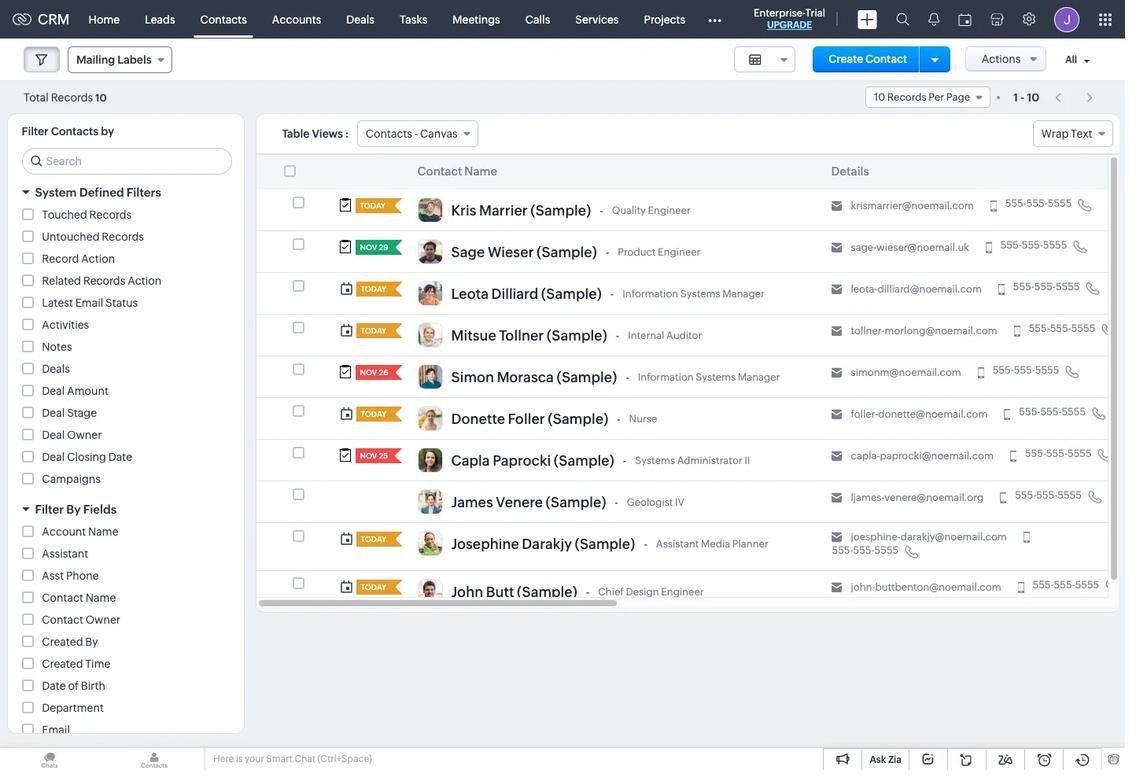 Task type: describe. For each thing, give the bounding box(es) containing it.
mitsue tollner (sample) link
[[452, 328, 608, 345]]

wrap
[[1042, 128, 1069, 140]]

icon_mail image for leota dilliard (sample)
[[832, 285, 843, 296]]

0 vertical spatial action
[[81, 253, 115, 265]]

- for sage wieser (sample)
[[606, 247, 610, 259]]

leota-
[[852, 283, 878, 295]]

create menu image
[[858, 10, 878, 29]]

nov for capla
[[360, 452, 378, 461]]

sage
[[452, 244, 485, 261]]

john butt (sample) link
[[452, 584, 578, 601]]

accounts
[[272, 13, 321, 26]]

canvas profile image image for simon morasca (sample)
[[418, 365, 443, 390]]

records for total
[[51, 91, 93, 104]]

nov for simon
[[360, 368, 378, 377]]

today link for mitsue tollner (sample)
[[356, 324, 389, 339]]

today for john butt (sample)
[[361, 583, 387, 592]]

defined
[[79, 186, 124, 199]]

latest email status
[[42, 297, 138, 309]]

10 Records Per Page field
[[866, 87, 991, 108]]

leota-dilliard@noemail.com link
[[852, 283, 982, 296]]

systems for leota dilliard (sample)
[[681, 288, 721, 300]]

leota dilliard (sample)
[[452, 286, 602, 302]]

joesphine-
[[852, 531, 901, 543]]

canvas profile image image for john butt (sample)
[[418, 579, 443, 605]]

foller-donette@noemail.com
[[852, 409, 988, 420]]

- for leota dilliard (sample)
[[611, 288, 614, 301]]

0 horizontal spatial contacts
[[51, 125, 99, 138]]

filter contacts by
[[22, 125, 114, 138]]

icon_mail image for mitsue tollner (sample)
[[832, 326, 843, 337]]

chats image
[[0, 749, 99, 771]]

donette foller (sample)
[[452, 411, 609, 428]]

marrier
[[479, 202, 528, 219]]

time
[[85, 658, 111, 671]]

paprocki@noemail.com
[[881, 450, 994, 462]]

capla paprocki (sample) link
[[452, 453, 615, 470]]

crm
[[38, 11, 70, 28]]

(sample) for mitsue tollner (sample)
[[547, 328, 608, 344]]

- inside field
[[415, 128, 418, 140]]

0 vertical spatial email
[[75, 297, 103, 309]]

tasks
[[400, 13, 428, 26]]

ljames-
[[852, 492, 885, 504]]

system defined filters button
[[7, 179, 244, 206]]

simon morasca (sample) link
[[452, 369, 618, 386]]

record
[[42, 253, 79, 265]]

capla-paprocki@noemail.com
[[852, 450, 994, 462]]

kris
[[452, 202, 477, 219]]

james venere (sample)
[[452, 494, 607, 511]]

here
[[213, 754, 234, 765]]

donette@noemail.com
[[879, 409, 988, 420]]

account
[[42, 526, 86, 539]]

josephine darakjy (sample) link
[[452, 536, 636, 553]]

quality engineer
[[612, 205, 691, 216]]

0 vertical spatial date
[[108, 451, 132, 464]]

sage-wieser@noemail.uk link
[[852, 242, 970, 254]]

leads
[[145, 13, 175, 26]]

services
[[576, 13, 619, 26]]

- for mitsue tollner (sample)
[[616, 330, 620, 343]]

meetings
[[453, 13, 501, 26]]

today for leota dilliard (sample)
[[361, 285, 387, 294]]

josephine darakjy (sample)
[[452, 536, 636, 553]]

(sample) for kris marrier (sample)
[[531, 202, 592, 219]]

filter for filter by fields
[[35, 503, 64, 516]]

geologist
[[627, 497, 673, 509]]

contact up created by
[[42, 614, 83, 627]]

foller-
[[852, 409, 879, 420]]

nov for sage
[[360, 243, 378, 252]]

calendar image
[[959, 13, 972, 26]]

records for touched
[[89, 209, 132, 221]]

sage-
[[852, 242, 877, 254]]

Wrap Text field
[[1033, 120, 1114, 147]]

1 vertical spatial action
[[128, 275, 162, 287]]

created by
[[42, 636, 98, 649]]

0 horizontal spatial date
[[42, 680, 66, 693]]

chief
[[599, 586, 624, 598]]

deal for deal stage
[[42, 407, 65, 420]]

tollner-
[[852, 325, 885, 337]]

information systems manager for leota dilliard (sample)
[[623, 288, 765, 300]]

created for created time
[[42, 658, 83, 671]]

1 vertical spatial deals
[[42, 363, 70, 376]]

contact owner
[[42, 614, 120, 627]]

:
[[346, 128, 349, 140]]

krismarrier@noemail.com
[[852, 200, 975, 212]]

systems for simon morasca (sample)
[[696, 372, 736, 383]]

signals element
[[920, 0, 950, 39]]

foller
[[508, 411, 545, 428]]

information systems manager for simon morasca (sample)
[[638, 372, 781, 383]]

deals inside 'link'
[[347, 13, 375, 26]]

morasca
[[497, 369, 554, 386]]

tollner-morlong@noemail.com
[[852, 325, 998, 337]]

icon_mail image for kris marrier (sample)
[[832, 201, 843, 212]]

joesphine-darakjy@noemail.com
[[852, 531, 1008, 543]]

product
[[618, 246, 656, 258]]

canvas profile image image for james venere (sample)
[[418, 490, 443, 515]]

icon_mail image for john butt (sample)
[[832, 583, 843, 594]]

tollner-morlong@noemail.com link
[[852, 325, 998, 338]]

signals image
[[929, 13, 940, 26]]

zia
[[889, 755, 902, 766]]

enterprise-trial upgrade
[[754, 7, 826, 31]]

icon_mail image for josephine darakjy (sample)
[[832, 533, 843, 544]]

home link
[[76, 0, 132, 38]]

accounts link
[[260, 0, 334, 38]]

assistant for assistant
[[42, 548, 88, 561]]

john-
[[852, 582, 876, 594]]

ask
[[870, 755, 887, 766]]

search image
[[897, 13, 910, 26]]

(sample) for donette foller (sample)
[[548, 411, 609, 428]]

canvas profile image image for sage wieser (sample)
[[418, 239, 443, 265]]

touched
[[42, 209, 87, 221]]

actions
[[982, 53, 1021, 65]]

canvas profile image image for kris marrier (sample)
[[418, 198, 443, 223]]

views
[[312, 128, 343, 140]]

create menu element
[[849, 0, 887, 38]]

deal stage
[[42, 407, 97, 420]]

owner for contact owner
[[86, 614, 120, 627]]

- for kris marrier (sample)
[[600, 205, 604, 218]]

create contact button
[[814, 46, 924, 72]]

10 records per page
[[875, 91, 971, 103]]

10 inside field
[[875, 91, 886, 103]]

buttbenton@noemail.com
[[876, 582, 1002, 594]]

owner for deal owner
[[67, 429, 102, 442]]

tollner
[[499, 328, 544, 344]]

james venere (sample) link
[[452, 494, 607, 512]]

(sample) for leota dilliard (sample)
[[542, 286, 602, 302]]

- for josephine darakjy (sample)
[[644, 539, 648, 551]]

contacts for contacts
[[200, 13, 247, 26]]

leota
[[452, 286, 489, 302]]

profile element
[[1046, 0, 1090, 38]]

0 vertical spatial contact name
[[418, 165, 498, 178]]

internal
[[628, 330, 665, 342]]

wieser
[[488, 244, 534, 261]]

kris marrier (sample) link
[[452, 202, 592, 219]]

activities
[[42, 319, 89, 331]]

leads link
[[132, 0, 188, 38]]



Task type: vqa. For each thing, say whether or not it's contained in the screenshot.


Task type: locate. For each thing, give the bounding box(es) containing it.
date right the closing
[[108, 451, 132, 464]]

created for created by
[[42, 636, 83, 649]]

email down department
[[42, 724, 70, 737]]

2 vertical spatial name
[[86, 592, 116, 605]]

assistant
[[656, 538, 699, 550], [42, 548, 88, 561]]

1 horizontal spatial contacts
[[200, 13, 247, 26]]

1 vertical spatial filter
[[35, 503, 64, 516]]

created down created by
[[42, 658, 83, 671]]

contacts left by
[[51, 125, 99, 138]]

0 vertical spatial nov
[[360, 243, 378, 252]]

canvas profile image image for donette foller (sample)
[[418, 406, 443, 431]]

chat
[[295, 754, 316, 765]]

information for leota dilliard (sample)
[[623, 288, 679, 300]]

nov 25 link
[[355, 449, 388, 464]]

today for josephine darakjy (sample)
[[361, 535, 387, 544]]

records inside field
[[888, 91, 927, 103]]

smart
[[266, 754, 293, 765]]

morlong@noemail.com
[[885, 325, 998, 337]]

canvas profile image image for leota dilliard (sample)
[[418, 281, 443, 306]]

of
[[68, 680, 79, 693]]

nov left 26
[[360, 368, 378, 377]]

deal for deal closing date
[[42, 451, 65, 464]]

3 icon_mail image from the top
[[832, 285, 843, 296]]

(sample) up darakjy
[[546, 494, 607, 511]]

nov left 29
[[360, 243, 378, 252]]

2 created from the top
[[42, 658, 83, 671]]

filter by fields
[[35, 503, 117, 516]]

1 horizontal spatial email
[[75, 297, 103, 309]]

0 vertical spatial owner
[[67, 429, 102, 442]]

10 right 1
[[1028, 91, 1040, 104]]

(sample) right paprocki
[[554, 453, 615, 469]]

contacts right :
[[366, 128, 413, 140]]

(sample) right butt
[[517, 584, 578, 601]]

labels
[[118, 54, 152, 66]]

icon_mail image for james venere (sample)
[[832, 493, 843, 504]]

name down phone
[[86, 592, 116, 605]]

filter inside "dropdown button"
[[35, 503, 64, 516]]

2 canvas profile image image from the top
[[418, 239, 443, 265]]

contacts right leads
[[200, 13, 247, 26]]

nurse
[[630, 413, 658, 425]]

8 canvas profile image image from the top
[[418, 490, 443, 515]]

icon_mail image left john-
[[832, 583, 843, 594]]

0 vertical spatial name
[[465, 165, 498, 178]]

table
[[282, 128, 310, 140]]

2 icon_mail image from the top
[[832, 243, 843, 254]]

engineer
[[648, 205, 691, 216], [658, 246, 701, 258], [662, 586, 704, 598]]

date of birth
[[42, 680, 105, 693]]

engineer right quality
[[648, 205, 691, 216]]

owner up created by
[[86, 614, 120, 627]]

2 horizontal spatial 10
[[1028, 91, 1040, 104]]

filter down total
[[22, 125, 49, 138]]

today link for leota dilliard (sample)
[[356, 282, 389, 297]]

records for related
[[83, 275, 125, 287]]

name down fields
[[88, 526, 119, 539]]

1 vertical spatial information
[[638, 372, 694, 383]]

date left of
[[42, 680, 66, 693]]

assistant for assistant media planner
[[656, 538, 699, 550]]

1 horizontal spatial assistant
[[656, 538, 699, 550]]

2 deal from the top
[[42, 407, 65, 420]]

canvas profile image image left josephine
[[418, 531, 443, 557]]

action up related records action
[[81, 253, 115, 265]]

(sample) for sage wieser (sample)
[[537, 244, 598, 261]]

action up status
[[128, 275, 162, 287]]

darakjy
[[522, 536, 572, 553]]

navigation
[[1048, 86, 1102, 109]]

planner
[[733, 538, 769, 550]]

2 vertical spatial nov
[[360, 452, 378, 461]]

by up time
[[85, 636, 98, 649]]

1 vertical spatial owner
[[86, 614, 120, 627]]

canvas profile image image left james at bottom left
[[418, 490, 443, 515]]

canvas profile image image
[[418, 198, 443, 223], [418, 239, 443, 265], [418, 281, 443, 306], [418, 323, 443, 348], [418, 365, 443, 390], [418, 406, 443, 431], [418, 448, 443, 473], [418, 490, 443, 515], [418, 531, 443, 557], [418, 579, 443, 605]]

dilliard@noemail.com
[[878, 283, 982, 295]]

deal for deal owner
[[42, 429, 65, 442]]

(sample) for simon morasca (sample)
[[557, 369, 618, 386]]

1 vertical spatial by
[[85, 636, 98, 649]]

deals down notes
[[42, 363, 70, 376]]

records for untouched
[[102, 231, 144, 243]]

- for simon morasca (sample)
[[626, 372, 630, 384]]

contact down the asst phone
[[42, 592, 83, 605]]

created up the created time
[[42, 636, 83, 649]]

kris marrier (sample)
[[452, 202, 592, 219]]

0 vertical spatial engineer
[[648, 205, 691, 216]]

systems down auditor
[[696, 372, 736, 383]]

here is your smart chat (ctrl+space)
[[213, 754, 372, 765]]

(sample) right foller
[[548, 411, 609, 428]]

owner up the closing
[[67, 429, 102, 442]]

9 icon_mail image from the top
[[832, 533, 843, 544]]

6 icon_mail image from the top
[[832, 410, 843, 421]]

owner
[[67, 429, 102, 442], [86, 614, 120, 627]]

capla paprocki (sample)
[[452, 453, 615, 469]]

contacts
[[200, 13, 247, 26], [51, 125, 99, 138], [366, 128, 413, 140]]

0 horizontal spatial assistant
[[42, 548, 88, 561]]

filter for filter contacts by
[[22, 125, 49, 138]]

per
[[929, 91, 945, 103]]

1 vertical spatial nov
[[360, 368, 378, 377]]

3 nov from the top
[[360, 452, 378, 461]]

contacts for contacts - canvas
[[366, 128, 413, 140]]

(sample) right wieser
[[537, 244, 598, 261]]

1 vertical spatial manager
[[738, 372, 781, 383]]

today link for john butt (sample)
[[356, 580, 389, 595]]

10 down create contact button
[[875, 91, 886, 103]]

engineer right design
[[662, 586, 704, 598]]

canvas profile image image left kris
[[418, 198, 443, 223]]

1 vertical spatial information systems manager
[[638, 372, 781, 383]]

john-buttbenton@noemail.com link
[[852, 582, 1002, 594]]

icon_mail image for simon morasca (sample)
[[832, 368, 843, 379]]

contacts inside field
[[366, 128, 413, 140]]

birth
[[81, 680, 105, 693]]

0 vertical spatial by
[[66, 503, 81, 516]]

canvas profile image image for mitsue tollner (sample)
[[418, 323, 443, 348]]

29
[[379, 243, 389, 252]]

0 horizontal spatial deals
[[42, 363, 70, 376]]

2 horizontal spatial contacts
[[366, 128, 413, 140]]

10 canvas profile image image from the top
[[418, 579, 443, 605]]

asst
[[42, 570, 64, 583]]

records for 10
[[888, 91, 927, 103]]

projects link
[[632, 0, 698, 38]]

create
[[829, 53, 864, 65]]

10 for 1 - 10
[[1028, 91, 1040, 104]]

by for created
[[85, 636, 98, 649]]

canvas profile image image left sage
[[418, 239, 443, 265]]

1 vertical spatial contact name
[[42, 592, 116, 605]]

is
[[236, 754, 243, 765]]

deal down deal stage
[[42, 429, 65, 442]]

(sample) up sage wieser (sample)
[[531, 202, 592, 219]]

iv
[[676, 497, 685, 509]]

records down defined
[[89, 209, 132, 221]]

0 vertical spatial manager
[[723, 288, 765, 300]]

by for filter
[[66, 503, 81, 516]]

today
[[360, 202, 386, 210], [361, 285, 387, 294], [361, 327, 387, 335], [361, 410, 387, 419], [361, 535, 387, 544], [361, 583, 387, 592]]

created time
[[42, 658, 111, 671]]

records up the "latest email status"
[[83, 275, 125, 287]]

canvas profile image image left the simon at left
[[418, 365, 443, 390]]

information systems manager down auditor
[[638, 372, 781, 383]]

canvas profile image image left the mitsue at the top left of the page
[[418, 323, 443, 348]]

systems up auditor
[[681, 288, 721, 300]]

darakjy@noemail.com
[[901, 531, 1008, 543]]

records left per
[[888, 91, 927, 103]]

1 horizontal spatial action
[[128, 275, 162, 287]]

canvas profile image image left john
[[418, 579, 443, 605]]

deals left tasks
[[347, 13, 375, 26]]

Search text field
[[22, 149, 231, 174]]

- for james venere (sample)
[[615, 497, 619, 510]]

0 vertical spatial information systems manager
[[623, 288, 765, 300]]

systems up geologist iv
[[636, 455, 676, 467]]

10 up by
[[95, 92, 107, 104]]

amount
[[67, 385, 109, 398]]

icon_mobile image
[[991, 201, 997, 212], [986, 243, 993, 254], [999, 285, 1005, 296], [1015, 326, 1021, 337], [978, 368, 985, 379], [1005, 410, 1011, 421], [1011, 452, 1017, 463], [1001, 493, 1007, 504], [1024, 533, 1030, 544], [1018, 583, 1025, 594]]

icon_mail image for capla paprocki (sample)
[[832, 452, 843, 463]]

page
[[947, 91, 971, 103]]

0 horizontal spatial action
[[81, 253, 115, 265]]

contact right create
[[866, 53, 908, 65]]

untouched
[[42, 231, 100, 243]]

information up internal
[[623, 288, 679, 300]]

simon
[[452, 369, 495, 386]]

1 vertical spatial systems
[[696, 372, 736, 383]]

canvas profile image image for josephine darakjy (sample)
[[418, 531, 443, 557]]

26
[[379, 368, 389, 377]]

(sample) for josephine darakjy (sample)
[[575, 536, 636, 553]]

icon_mail image left ljames-
[[832, 493, 843, 504]]

3 deal from the top
[[42, 429, 65, 442]]

5 canvas profile image image from the top
[[418, 365, 443, 390]]

- for john butt (sample)
[[587, 587, 590, 599]]

1 horizontal spatial by
[[85, 636, 98, 649]]

information for simon morasca (sample)
[[638, 372, 694, 383]]

product engineer
[[618, 246, 701, 258]]

2 nov from the top
[[360, 368, 378, 377]]

today link for josephine darakjy (sample)
[[356, 532, 389, 547]]

None field
[[734, 46, 796, 72]]

icon_mail image left tollner-
[[832, 326, 843, 337]]

information systems manager up auditor
[[623, 288, 765, 300]]

1 horizontal spatial 10
[[875, 91, 886, 103]]

notes
[[42, 341, 72, 354]]

assistant left media
[[656, 538, 699, 550]]

untouched records
[[42, 231, 144, 243]]

enterprise-
[[754, 7, 806, 19]]

today for kris marrier (sample)
[[360, 202, 386, 210]]

4 icon_mail image from the top
[[832, 326, 843, 337]]

icon_mail image left leota-
[[832, 285, 843, 296]]

2 vertical spatial systems
[[636, 455, 676, 467]]

1 deal from the top
[[42, 385, 65, 398]]

email down related records action
[[75, 297, 103, 309]]

canvas profile image image for capla paprocki (sample)
[[418, 448, 443, 473]]

canvas profile image image left capla
[[418, 448, 443, 473]]

555-555-5555
[[1006, 198, 1073, 210], [1001, 239, 1068, 251], [1014, 281, 1081, 293], [1030, 323, 1096, 335], [993, 365, 1060, 376], [1020, 406, 1087, 418], [1026, 448, 1093, 460], [1016, 490, 1083, 502], [833, 545, 899, 557], [1033, 579, 1100, 591]]

0 vertical spatial created
[[42, 636, 83, 649]]

today for donette foller (sample)
[[361, 410, 387, 419]]

icon_mail image down 'details'
[[832, 201, 843, 212]]

1 vertical spatial name
[[88, 526, 119, 539]]

deal for deal amount
[[42, 385, 65, 398]]

10 icon_mail image from the top
[[832, 583, 843, 594]]

geologist iv
[[627, 497, 685, 509]]

icon_mail image for donette foller (sample)
[[832, 410, 843, 421]]

5 icon_mail image from the top
[[832, 368, 843, 379]]

filter up account
[[35, 503, 64, 516]]

total records 10
[[24, 91, 107, 104]]

calls link
[[513, 0, 563, 38]]

4 deal from the top
[[42, 451, 65, 464]]

canvas profile image image left leota
[[418, 281, 443, 306]]

contact down canvas
[[418, 165, 463, 178]]

today link for donette foller (sample)
[[356, 407, 389, 422]]

1 horizontal spatial deals
[[347, 13, 375, 26]]

8 icon_mail image from the top
[[832, 493, 843, 504]]

contact name up contact owner
[[42, 592, 116, 605]]

(sample) for james venere (sample)
[[546, 494, 607, 511]]

venere@noemail.org
[[885, 492, 984, 504]]

asst phone
[[42, 570, 99, 583]]

contact inside create contact button
[[866, 53, 908, 65]]

9 canvas profile image image from the top
[[418, 531, 443, 557]]

by up account name
[[66, 503, 81, 516]]

7 icon_mail image from the top
[[832, 452, 843, 463]]

engineer for kris marrier (sample)
[[648, 205, 691, 216]]

trial
[[806, 7, 826, 19]]

icon_mail image
[[832, 201, 843, 212], [832, 243, 843, 254], [832, 285, 843, 296], [832, 326, 843, 337], [832, 368, 843, 379], [832, 410, 843, 421], [832, 452, 843, 463], [832, 493, 843, 504], [832, 533, 843, 544], [832, 583, 843, 594]]

icon_mail image left joesphine-
[[832, 533, 843, 544]]

- for donette foller (sample)
[[617, 414, 621, 426]]

donette
[[452, 411, 505, 428]]

profile image
[[1055, 7, 1080, 32]]

1 created from the top
[[42, 636, 83, 649]]

total
[[24, 91, 49, 104]]

10 inside total records 10
[[95, 92, 107, 104]]

name up kris
[[465, 165, 498, 178]]

1 vertical spatial email
[[42, 724, 70, 737]]

assistant down account
[[42, 548, 88, 561]]

all
[[1066, 54, 1078, 65]]

joesphine-darakjy@noemail.com link
[[852, 531, 1008, 544]]

0 vertical spatial filter
[[22, 125, 49, 138]]

contact
[[866, 53, 908, 65], [418, 165, 463, 178], [42, 592, 83, 605], [42, 614, 83, 627]]

information down internal auditor
[[638, 372, 694, 383]]

(sample) for john butt (sample)
[[517, 584, 578, 601]]

1 vertical spatial date
[[42, 680, 66, 693]]

calls
[[526, 13, 551, 26]]

stage
[[67, 407, 97, 420]]

today for mitsue tollner (sample)
[[361, 327, 387, 335]]

Mailing Labels field
[[68, 46, 172, 73]]

1 vertical spatial engineer
[[658, 246, 701, 258]]

deal up campaigns
[[42, 451, 65, 464]]

search element
[[887, 0, 920, 39]]

table views :
[[282, 128, 349, 140]]

manager for simon morasca (sample)
[[738, 372, 781, 383]]

555-
[[1006, 198, 1027, 210], [1027, 198, 1049, 210], [1001, 239, 1023, 251], [1023, 239, 1044, 251], [1014, 281, 1035, 293], [1035, 281, 1057, 293], [1030, 323, 1051, 335], [1051, 323, 1072, 335], [993, 365, 1015, 376], [1015, 365, 1036, 376], [1020, 406, 1041, 418], [1041, 406, 1062, 418], [1026, 448, 1047, 460], [1047, 448, 1068, 460], [1016, 490, 1037, 502], [1037, 490, 1058, 502], [833, 545, 854, 557], [854, 545, 875, 557], [1033, 579, 1055, 591], [1055, 579, 1076, 591]]

(sample) right "morasca"
[[557, 369, 618, 386]]

0 horizontal spatial contact name
[[42, 592, 116, 605]]

1 icon_mail image from the top
[[832, 201, 843, 212]]

size image
[[749, 53, 762, 67]]

(sample) right tollner
[[547, 328, 608, 344]]

- for capla paprocki (sample)
[[623, 455, 627, 468]]

contacts - canvas
[[366, 128, 458, 140]]

(sample) right 'dilliard'
[[542, 286, 602, 302]]

6 canvas profile image image from the top
[[418, 406, 443, 431]]

7 canvas profile image image from the top
[[418, 448, 443, 473]]

1 horizontal spatial contact name
[[418, 165, 498, 178]]

0 horizontal spatial email
[[42, 724, 70, 737]]

0 vertical spatial deals
[[347, 13, 375, 26]]

related
[[42, 275, 81, 287]]

(sample) for capla paprocki (sample)
[[554, 453, 615, 469]]

system
[[35, 186, 77, 199]]

(sample) up chief on the right bottom of page
[[575, 536, 636, 553]]

2 vertical spatial engineer
[[662, 586, 704, 598]]

butt
[[486, 584, 514, 601]]

engineer right product
[[658, 246, 701, 258]]

by
[[66, 503, 81, 516], [85, 636, 98, 649]]

icon_mail image left the foller-
[[832, 410, 843, 421]]

ljames-venere@noemail.org link
[[852, 492, 984, 505]]

deal left stage at the bottom left of page
[[42, 407, 65, 420]]

ii
[[745, 455, 751, 467]]

icon_mail image left capla-
[[832, 452, 843, 463]]

1 vertical spatial created
[[42, 658, 83, 671]]

0 horizontal spatial 10
[[95, 92, 107, 104]]

simonm@noemail.com
[[852, 367, 962, 379]]

deal up deal stage
[[42, 385, 65, 398]]

auditor
[[667, 330, 703, 342]]

today link for kris marrier (sample)
[[355, 198, 388, 213]]

5555
[[1049, 198, 1073, 210], [1044, 239, 1068, 251], [1057, 281, 1081, 293], [1072, 323, 1096, 335], [1036, 365, 1060, 376], [1062, 406, 1087, 418], [1068, 448, 1093, 460], [1058, 490, 1083, 502], [875, 545, 899, 557], [1076, 579, 1100, 591]]

engineer for sage wieser (sample)
[[658, 246, 701, 258]]

systems
[[681, 288, 721, 300], [696, 372, 736, 383], [636, 455, 676, 467]]

Other Modules field
[[698, 7, 732, 32]]

manager for leota dilliard (sample)
[[723, 288, 765, 300]]

1
[[1014, 91, 1019, 104]]

Contacts - Canvas field
[[357, 120, 478, 147]]

1 canvas profile image image from the top
[[418, 198, 443, 223]]

canvas profile image image left donette
[[418, 406, 443, 431]]

information systems manager
[[623, 288, 765, 300], [638, 372, 781, 383]]

3 canvas profile image image from the top
[[418, 281, 443, 306]]

0 vertical spatial information
[[623, 288, 679, 300]]

icon_mail image for sage wieser (sample)
[[832, 243, 843, 254]]

1 nov from the top
[[360, 243, 378, 252]]

1 horizontal spatial date
[[108, 451, 132, 464]]

10 for total records 10
[[95, 92, 107, 104]]

administrator
[[678, 455, 743, 467]]

contacts image
[[105, 749, 204, 771]]

0 horizontal spatial by
[[66, 503, 81, 516]]

by inside "dropdown button"
[[66, 503, 81, 516]]

nov left 25
[[360, 452, 378, 461]]

filter
[[22, 125, 49, 138], [35, 503, 64, 516]]

upgrade
[[768, 20, 813, 31]]

nov 29
[[360, 243, 389, 252]]

4 canvas profile image image from the top
[[418, 323, 443, 348]]

icon_mail image left simonm@noemail.com link
[[832, 368, 843, 379]]

icon_mail image left sage-
[[832, 243, 843, 254]]

home
[[89, 13, 120, 26]]

john-buttbenton@noemail.com
[[852, 582, 1002, 594]]

records up filter contacts by
[[51, 91, 93, 104]]

james
[[452, 494, 493, 511]]

0 vertical spatial systems
[[681, 288, 721, 300]]

records down touched records
[[102, 231, 144, 243]]

contact name up kris
[[418, 165, 498, 178]]

wieser@noemail.uk
[[877, 242, 970, 254]]

(ctrl+space)
[[318, 754, 372, 765]]



